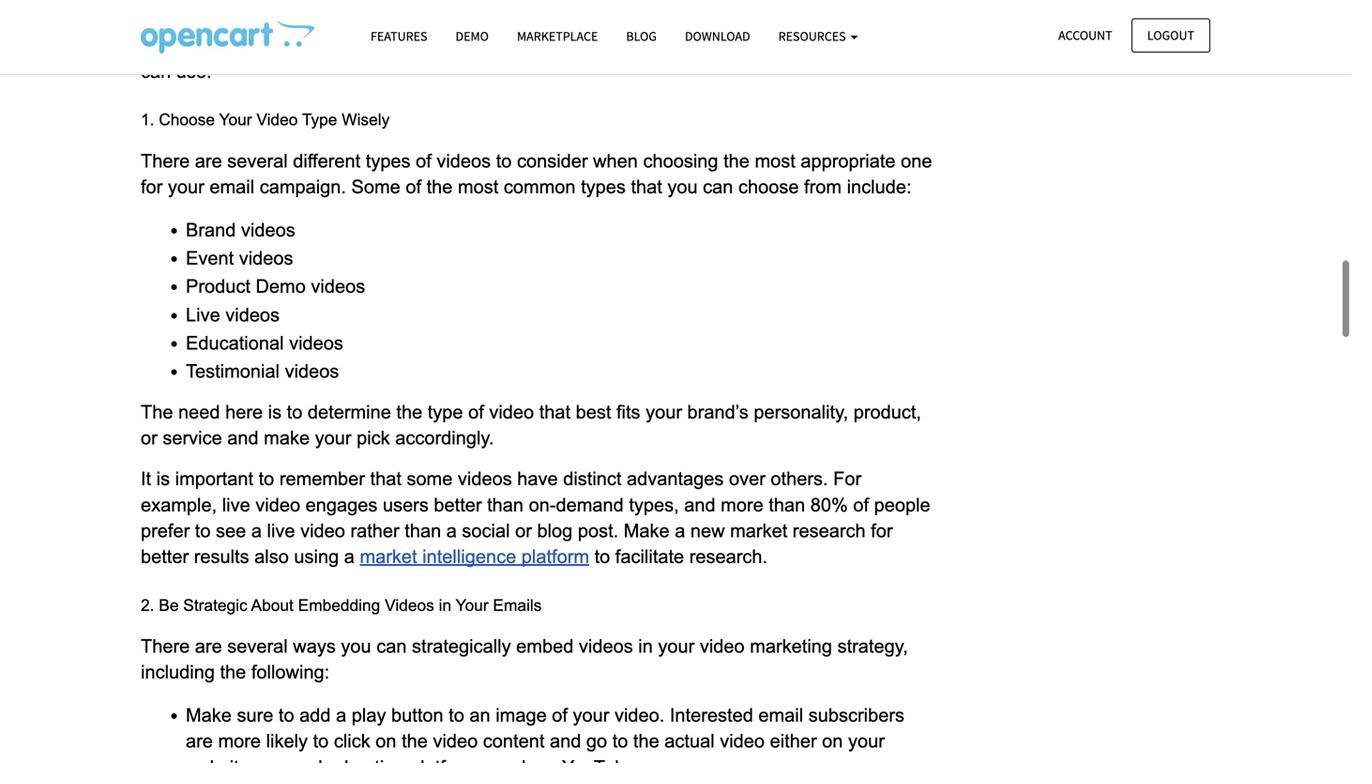 Task type: locate. For each thing, give the bounding box(es) containing it.
for
[[834, 469, 862, 489]]

are up website
[[186, 731, 213, 752]]

0 horizontal spatial market
[[360, 546, 417, 567]]

video left blog link
[[536, 35, 581, 56]]

1 there from the top
[[141, 150, 190, 171]]

that up the have
[[539, 402, 571, 422]]

0 vertical spatial some
[[485, 35, 531, 56]]

demo right features
[[456, 28, 489, 45]]

0 horizontal spatial types
[[366, 150, 411, 171]]

1 vertical spatial demo
[[256, 276, 306, 297]]

is
[[268, 402, 282, 422], [156, 469, 170, 489]]

best left fits
[[576, 402, 611, 422]]

is up make
[[268, 402, 282, 422]]

can
[[141, 61, 171, 82], [703, 176, 733, 197], [377, 636, 407, 656]]

pick
[[357, 428, 390, 448]]

live up also
[[267, 520, 295, 541]]

to inside the need here is to determine the type of video that best fits your brand's personality, product, or service and make your pick accordingly.
[[287, 402, 303, 422]]

of inside it is important to remember that some videos have distinct advantages over others. for example, live video engages users better than on-demand types, and more than 80% of people prefer to see a live video rather than a social or blog post. make a new market research for better results also using a
[[854, 494, 869, 515]]

that inside there are several different types of videos to consider when choosing the most appropriate one for your email campaign. some of the most common types that you can choose from include:
[[631, 176, 662, 197]]

1 vertical spatial several
[[227, 636, 288, 656]]

0 vertical spatial can
[[141, 61, 171, 82]]

live
[[186, 304, 220, 325]]

for down the '1.'
[[141, 176, 163, 197]]

several for different
[[227, 150, 288, 171]]

1 vertical spatial or
[[515, 520, 532, 541]]

than up social
[[487, 494, 524, 515]]

2 on from the left
[[822, 731, 843, 752]]

several for ways
[[227, 636, 288, 656]]

one
[[901, 150, 932, 171]]

0 horizontal spatial marketing
[[636, 35, 719, 56]]

0 vertical spatial more
[[721, 494, 764, 515]]

here down testimonial
[[225, 402, 263, 422]]

a right 'using'
[[344, 546, 355, 567]]

strategically
[[412, 636, 511, 656]]

a inside make sure to add a play button to an image of your video. interested email subscribers are more likely to click on the video content and go to the actual video either on your website or popular hosting platforms such as youtube.
[[336, 705, 347, 726]]

the
[[141, 402, 173, 422]]

0 horizontal spatial for
[[141, 176, 163, 197]]

actual
[[665, 731, 715, 752]]

1 horizontal spatial for
[[871, 520, 893, 541]]

than down users
[[405, 520, 441, 541]]

0 horizontal spatial make
[[186, 705, 232, 726]]

videos
[[385, 596, 434, 614]]

demand
[[556, 494, 624, 515]]

embed
[[516, 636, 574, 656]]

video up 'using'
[[300, 520, 345, 541]]

hosting
[[344, 757, 405, 763]]

that inside it is important to remember that some videos have distinct advantages over others. for example, live video engages users better than on-demand types, and more than 80% of people prefer to see a live video rather than a social or blog post. make a new market research for better results also using a
[[370, 469, 402, 489]]

several down 1. choose your video type wisely at left
[[227, 150, 288, 171]]

go
[[587, 731, 607, 752]]

better
[[434, 494, 482, 515], [141, 546, 189, 567]]

0 vertical spatial or
[[141, 428, 157, 448]]

0 vertical spatial marketing
[[636, 35, 719, 56]]

to up make
[[287, 402, 303, 422]]

1 horizontal spatial more
[[721, 494, 764, 515]]

make up website
[[186, 705, 232, 726]]

0 vertical spatial several
[[227, 150, 288, 171]]

click
[[334, 731, 370, 752]]

choose
[[159, 111, 215, 129]]

1 vertical spatial can
[[703, 176, 733, 197]]

2 vertical spatial email
[[759, 705, 804, 726]]

2 several from the top
[[227, 636, 288, 656]]

can down choosing
[[703, 176, 733, 197]]

are up including
[[195, 636, 222, 656]]

email inside to help you navigate this better, here are some video email marketing best practices that you can use:
[[586, 35, 631, 56]]

2 horizontal spatial or
[[515, 520, 532, 541]]

videos inside the there are several ways you can strategically embed videos in your video marketing strategy, including the following:
[[579, 636, 633, 656]]

0 vertical spatial better
[[434, 494, 482, 515]]

or inside make sure to add a play button to an image of your video. interested email subscribers are more likely to click on the video content and go to the actual video either on your website or popular hosting platforms such as youtube.
[[255, 757, 271, 763]]

0 vertical spatial and
[[227, 428, 259, 448]]

here right better,
[[410, 35, 448, 56]]

1 vertical spatial is
[[156, 469, 170, 489]]

1 several from the top
[[227, 150, 288, 171]]

0 horizontal spatial can
[[141, 61, 171, 82]]

your up interested
[[658, 636, 695, 656]]

1 vertical spatial here
[[225, 402, 263, 422]]

are down choose
[[195, 150, 222, 171]]

better down prefer
[[141, 546, 189, 567]]

0 vertical spatial demo
[[456, 28, 489, 45]]

1 horizontal spatial best
[[724, 35, 760, 56]]

2. be strategic about embedding videos in your emails
[[141, 596, 542, 614]]

1 vertical spatial there
[[141, 636, 190, 656]]

that right practices on the top right
[[845, 35, 876, 56]]

1 vertical spatial make
[[186, 705, 232, 726]]

0 horizontal spatial or
[[141, 428, 157, 448]]

have
[[517, 469, 558, 489]]

to down make
[[259, 469, 274, 489]]

several inside there are several different types of videos to consider when choosing the most appropriate one for your email campaign. some of the most common types that you can choose from include:
[[227, 150, 288, 171]]

for down the "people"
[[871, 520, 893, 541]]

1 horizontal spatial and
[[550, 731, 581, 752]]

1 horizontal spatial some
[[485, 35, 531, 56]]

or left blog
[[515, 520, 532, 541]]

0 horizontal spatial live
[[222, 494, 250, 515]]

likely
[[266, 731, 308, 752]]

market up research.
[[730, 520, 788, 541]]

0 horizontal spatial on
[[376, 731, 397, 752]]

some
[[485, 35, 531, 56], [407, 469, 453, 489]]

resources
[[779, 28, 849, 45]]

that up users
[[370, 469, 402, 489]]

can down to
[[141, 61, 171, 82]]

is right the it
[[156, 469, 170, 489]]

are
[[453, 35, 480, 56], [195, 150, 222, 171], [195, 636, 222, 656], [186, 731, 213, 752]]

different
[[293, 150, 361, 171]]

1 vertical spatial types
[[581, 176, 626, 197]]

are right 'features' link
[[453, 35, 480, 56]]

0 vertical spatial best
[[724, 35, 760, 56]]

you down choosing
[[668, 176, 698, 197]]

youtube.
[[562, 757, 641, 763]]

2 vertical spatial can
[[377, 636, 407, 656]]

you inside there are several different types of videos to consider when choosing the most appropriate one for your email campaign. some of the most common types that you can choose from include:
[[668, 176, 698, 197]]

make
[[624, 520, 670, 541], [186, 705, 232, 726]]

0 horizontal spatial more
[[218, 731, 261, 752]]

your
[[219, 111, 252, 129], [456, 596, 489, 614]]

on up hosting
[[376, 731, 397, 752]]

brand
[[186, 220, 236, 240]]

following:
[[251, 662, 330, 682]]

are inside to help you navigate this better, here are some video email marketing best practices that you can use:
[[453, 35, 480, 56]]

0 vertical spatial here
[[410, 35, 448, 56]]

most up choose
[[755, 150, 796, 171]]

0 horizontal spatial email
[[210, 176, 255, 197]]

make inside make sure to add a play button to an image of your video. interested email subscribers are more likely to click on the video content and go to the actual video either on your website or popular hosting platforms such as youtube.
[[186, 705, 232, 726]]

most left common
[[458, 176, 499, 197]]

types down 'when'
[[581, 176, 626, 197]]

video down remember
[[256, 494, 300, 515]]

0 horizontal spatial here
[[225, 402, 263, 422]]

1 vertical spatial for
[[871, 520, 893, 541]]

0 horizontal spatial better
[[141, 546, 189, 567]]

demo right product
[[256, 276, 306, 297]]

your left video
[[219, 111, 252, 129]]

product
[[186, 276, 251, 297]]

play
[[352, 705, 386, 726]]

1 horizontal spatial most
[[755, 150, 796, 171]]

video
[[536, 35, 581, 56], [489, 402, 534, 422], [256, 494, 300, 515], [300, 520, 345, 541], [700, 636, 745, 656], [433, 731, 478, 752], [720, 731, 765, 752]]

0 horizontal spatial and
[[227, 428, 259, 448]]

and inside the need here is to determine the type of video that best fits your brand's personality, product, or service and make your pick accordingly.
[[227, 428, 259, 448]]

a up the intelligence
[[447, 520, 457, 541]]

of inside the need here is to determine the type of video that best fits your brand's personality, product, or service and make your pick accordingly.
[[468, 402, 484, 422]]

video up interested
[[700, 636, 745, 656]]

market
[[730, 520, 788, 541], [360, 546, 417, 567]]

as
[[537, 757, 557, 763]]

2 horizontal spatial than
[[769, 494, 806, 515]]

to inside there are several different types of videos to consider when choosing the most appropriate one for your email campaign. some of the most common types that you can choose from include:
[[496, 150, 512, 171]]

make up facilitate
[[624, 520, 670, 541]]

1 horizontal spatial on
[[822, 731, 843, 752]]

video right type
[[489, 402, 534, 422]]

0 horizontal spatial than
[[405, 520, 441, 541]]

there up including
[[141, 636, 190, 656]]

common
[[504, 176, 576, 197]]

0 vertical spatial is
[[268, 402, 282, 422]]

0 vertical spatial email
[[586, 35, 631, 56]]

0 vertical spatial make
[[624, 520, 670, 541]]

2 vertical spatial and
[[550, 731, 581, 752]]

1 vertical spatial live
[[267, 520, 295, 541]]

1 horizontal spatial your
[[456, 596, 489, 614]]

0 vertical spatial in
[[439, 596, 452, 614]]

0 horizontal spatial most
[[458, 176, 499, 197]]

several up following: on the bottom of page
[[227, 636, 288, 656]]

the down the video.
[[634, 731, 660, 752]]

type
[[302, 111, 337, 129]]

need
[[178, 402, 220, 422]]

your right fits
[[646, 402, 682, 422]]

to down post. at left
[[595, 546, 610, 567]]

1 horizontal spatial demo
[[456, 28, 489, 45]]

that inside to help you navigate this better, here are some video email marketing best practices that you can use:
[[845, 35, 876, 56]]

of
[[416, 150, 432, 171], [406, 176, 421, 197], [468, 402, 484, 422], [854, 494, 869, 515], [552, 705, 568, 726]]

to up the likely
[[279, 705, 294, 726]]

can inside the there are several ways you can strategically embed videos in your video marketing strategy, including the following:
[[377, 636, 407, 656]]

video inside the need here is to determine the type of video that best fits your brand's personality, product, or service and make your pick accordingly.
[[489, 402, 534, 422]]

for inside there are several different types of videos to consider when choosing the most appropriate one for your email campaign. some of the most common types that you can choose from include:
[[141, 176, 163, 197]]

your up go
[[573, 705, 610, 726]]

and up new
[[684, 494, 716, 515]]

1 vertical spatial some
[[407, 469, 453, 489]]

1 horizontal spatial or
[[255, 757, 271, 763]]

on down subscribers
[[822, 731, 843, 752]]

0 horizontal spatial is
[[156, 469, 170, 489]]

0 vertical spatial for
[[141, 176, 163, 197]]

that inside the need here is to determine the type of video that best fits your brand's personality, product, or service and make your pick accordingly.
[[539, 402, 571, 422]]

facilitate
[[616, 546, 684, 567]]

your down determine
[[315, 428, 352, 448]]

from
[[804, 176, 842, 197]]

1 horizontal spatial can
[[377, 636, 407, 656]]

important
[[175, 469, 253, 489]]

your up strategically
[[456, 596, 489, 614]]

there down the '1.'
[[141, 150, 190, 171]]

1 horizontal spatial here
[[410, 35, 448, 56]]

1 horizontal spatial in
[[638, 636, 653, 656]]

0 vertical spatial types
[[366, 150, 411, 171]]

you right ways
[[341, 636, 371, 656]]

1 horizontal spatial marketing
[[750, 636, 833, 656]]

be
[[159, 596, 179, 614]]

your up brand
[[168, 176, 204, 197]]

to
[[141, 35, 161, 56]]

1 vertical spatial in
[[638, 636, 653, 656]]

80%
[[811, 494, 848, 515]]

the left type
[[396, 402, 423, 422]]

choose
[[739, 176, 799, 197]]

in up the video.
[[638, 636, 653, 656]]

0 vertical spatial there
[[141, 150, 190, 171]]

videos
[[437, 150, 491, 171], [241, 220, 295, 240], [239, 248, 293, 269], [311, 276, 365, 297], [225, 304, 280, 325], [289, 333, 343, 353], [285, 361, 339, 381], [458, 469, 512, 489], [579, 636, 633, 656]]

that down 'when'
[[631, 176, 662, 197]]

email
[[586, 35, 631, 56], [210, 176, 255, 197], [759, 705, 804, 726]]

research.
[[690, 546, 768, 567]]

marketing
[[636, 35, 719, 56], [750, 636, 833, 656]]

can inside there are several different types of videos to consider when choosing the most appropriate one for your email campaign. some of the most common types that you can choose from include:
[[703, 176, 733, 197]]

0 horizontal spatial some
[[407, 469, 453, 489]]

there for there are several different types of videos to consider when choosing the most appropriate one for your email campaign. some of the most common types that you can choose from include:
[[141, 150, 190, 171]]

features
[[371, 28, 428, 45]]

1 vertical spatial best
[[576, 402, 611, 422]]

your inside there are several different types of videos to consider when choosing the most appropriate one for your email campaign. some of the most common types that you can choose from include:
[[168, 176, 204, 197]]

0 vertical spatial your
[[219, 111, 252, 129]]

2 horizontal spatial can
[[703, 176, 733, 197]]

2 horizontal spatial and
[[684, 494, 716, 515]]

1 vertical spatial most
[[458, 176, 499, 197]]

testimonial
[[186, 361, 280, 381]]

0 horizontal spatial best
[[576, 402, 611, 422]]

for
[[141, 176, 163, 197], [871, 520, 893, 541]]

1 horizontal spatial email
[[586, 35, 631, 56]]

more up website
[[218, 731, 261, 752]]

1 vertical spatial more
[[218, 731, 261, 752]]

demo inside demo link
[[456, 28, 489, 45]]

1 vertical spatial and
[[684, 494, 716, 515]]

0 horizontal spatial in
[[439, 596, 452, 614]]

is inside the need here is to determine the type of video that best fits your brand's personality, product, or service and make your pick accordingly.
[[268, 402, 282, 422]]

and up as in the bottom left of the page
[[550, 731, 581, 752]]

the need here is to determine the type of video that best fits your brand's personality, product, or service and make your pick accordingly.
[[141, 402, 927, 448]]

1 vertical spatial marketing
[[750, 636, 833, 656]]

than
[[487, 494, 524, 515], [769, 494, 806, 515], [405, 520, 441, 541]]

better up social
[[434, 494, 482, 515]]

in right videos
[[439, 596, 452, 614]]

and left make
[[227, 428, 259, 448]]

you inside the there are several ways you can strategically embed videos in your video marketing strategy, including the following:
[[341, 636, 371, 656]]

and
[[227, 428, 259, 448], [684, 494, 716, 515], [550, 731, 581, 752]]

a right see
[[251, 520, 262, 541]]

a right add
[[336, 705, 347, 726]]

2 horizontal spatial email
[[759, 705, 804, 726]]

1 vertical spatial email
[[210, 176, 255, 197]]

or down the likely
[[255, 757, 271, 763]]

live
[[222, 494, 250, 515], [267, 520, 295, 541]]

navigate
[[242, 35, 313, 56]]

2 there from the top
[[141, 636, 190, 656]]

about
[[251, 596, 294, 614]]

website
[[186, 757, 249, 763]]

video down interested
[[720, 731, 765, 752]]

there inside the there are several ways you can strategically embed videos in your video marketing strategy, including the following:
[[141, 636, 190, 656]]

some inside to help you navigate this better, here are some video email marketing best practices that you can use:
[[485, 35, 531, 56]]

market down "rather"
[[360, 546, 417, 567]]

types up some
[[366, 150, 411, 171]]

marketplace
[[517, 28, 598, 45]]

0 vertical spatial market
[[730, 520, 788, 541]]

live up see
[[222, 494, 250, 515]]

accordingly.
[[395, 428, 494, 448]]

there are several different types of videos to consider when choosing the most appropriate one for your email campaign. some of the most common types that you can choose from include:
[[141, 150, 938, 197]]

can down videos
[[377, 636, 407, 656]]

best left practices on the top right
[[724, 35, 760, 56]]

demo link
[[442, 20, 503, 53]]

1 horizontal spatial than
[[487, 494, 524, 515]]

to up common
[[496, 150, 512, 171]]

video inside the there are several ways you can strategically embed videos in your video marketing strategy, including the following:
[[700, 636, 745, 656]]

1 on from the left
[[376, 731, 397, 752]]

or down the the in the left bottom of the page
[[141, 428, 157, 448]]

0 vertical spatial live
[[222, 494, 250, 515]]

add
[[300, 705, 331, 726]]

2 vertical spatial or
[[255, 757, 271, 763]]

0 horizontal spatial demo
[[256, 276, 306, 297]]

top 6 video email marketing best practices to grow your e-commerce business image
[[141, 20, 314, 54]]

more
[[721, 494, 764, 515], [218, 731, 261, 752]]

demo
[[456, 28, 489, 45], [256, 276, 306, 297]]

better,
[[353, 35, 405, 56]]

1 horizontal spatial is
[[268, 402, 282, 422]]

1 horizontal spatial make
[[624, 520, 670, 541]]

a left new
[[675, 520, 686, 541]]

brand's
[[688, 402, 749, 422]]

several inside the there are several ways you can strategically embed videos in your video marketing strategy, including the following:
[[227, 636, 288, 656]]

0 horizontal spatial your
[[219, 111, 252, 129]]

more down over
[[721, 494, 764, 515]]

you right "resources" link
[[882, 35, 912, 56]]

than down others.
[[769, 494, 806, 515]]

the up the 'sure'
[[220, 662, 246, 682]]

1 horizontal spatial market
[[730, 520, 788, 541]]

educational
[[186, 333, 284, 353]]

there inside there are several different types of videos to consider when choosing the most appropriate one for your email campaign. some of the most common types that you can choose from include:
[[141, 150, 190, 171]]



Task type: describe. For each thing, give the bounding box(es) containing it.
blog
[[537, 520, 573, 541]]

1 vertical spatial market
[[360, 546, 417, 567]]

video
[[257, 111, 298, 129]]

to left 'an'
[[449, 705, 464, 726]]

download
[[685, 28, 751, 45]]

of inside make sure to add a play button to an image of your video. interested email subscribers are more likely to click on the video content and go to the actual video either on your website or popular hosting platforms such as youtube.
[[552, 705, 568, 726]]

embedding
[[298, 596, 380, 614]]

intelligence
[[423, 546, 516, 567]]

results
[[194, 546, 249, 567]]

you up use:
[[207, 35, 237, 56]]

wisely
[[342, 111, 390, 129]]

there for there are several ways you can strategically embed videos in your video marketing strategy, including the following:
[[141, 636, 190, 656]]

new
[[691, 520, 725, 541]]

video.
[[615, 705, 665, 726]]

are inside there are several different types of videos to consider when choosing the most appropriate one for your email campaign. some of the most common types that you can choose from include:
[[195, 150, 222, 171]]

example,
[[141, 494, 217, 515]]

or inside it is important to remember that some videos have distinct advantages over others. for example, live video engages users better than on-demand types, and more than 80% of people prefer to see a live video rather than a social or blog post. make a new market research for better results also using a
[[515, 520, 532, 541]]

including
[[141, 662, 215, 682]]

ways
[[293, 636, 336, 656]]

make sure to add a play button to an image of your video. interested email subscribers are more likely to click on the video content and go to the actual video either on your website or popular hosting platforms such as youtube.
[[186, 705, 910, 763]]

videos inside it is important to remember that some videos have distinct advantages over others. for example, live video engages users better than on-demand types, and more than 80% of people prefer to see a live video rather than a social or blog post. make a new market research for better results also using a
[[458, 469, 512, 489]]

research
[[793, 520, 866, 541]]

to up popular
[[313, 731, 329, 752]]

content
[[483, 731, 545, 752]]

logout link
[[1132, 18, 1211, 52]]

some inside it is important to remember that some videos have distinct advantages over others. for example, live video engages users better than on-demand types, and more than 80% of people prefer to see a live video rather than a social or blog post. make a new market research for better results also using a
[[407, 469, 453, 489]]

your down subscribers
[[848, 731, 885, 752]]

this
[[318, 35, 347, 56]]

button
[[391, 705, 444, 726]]

are inside the there are several ways you can strategically embed videos in your video marketing strategy, including the following:
[[195, 636, 222, 656]]

event
[[186, 248, 234, 269]]

type
[[428, 402, 463, 422]]

1 vertical spatial better
[[141, 546, 189, 567]]

is inside it is important to remember that some videos have distinct advantages over others. for example, live video engages users better than on-demand types, and more than 80% of people prefer to see a live video rather than a social or blog post. make a new market research for better results also using a
[[156, 469, 170, 489]]

the up choose
[[724, 150, 750, 171]]

market intelligence platform link
[[360, 545, 589, 568]]

distinct
[[563, 469, 622, 489]]

use:
[[176, 61, 212, 82]]

marketplace link
[[503, 20, 612, 53]]

market inside it is important to remember that some videos have distinct advantages over others. for example, live video engages users better than on-demand types, and more than 80% of people prefer to see a live video rather than a social or blog post. make a new market research for better results also using a
[[730, 520, 788, 541]]

strategic
[[183, 596, 247, 614]]

or inside the need here is to determine the type of video that best fits your brand's personality, product, or service and make your pick accordingly.
[[141, 428, 157, 448]]

1 horizontal spatial live
[[267, 520, 295, 541]]

blog
[[626, 28, 657, 45]]

1. choose your video type wisely
[[141, 111, 390, 129]]

marketing inside the there are several ways you can strategically embed videos in your video marketing strategy, including the following:
[[750, 636, 833, 656]]

blog link
[[612, 20, 671, 53]]

demo inside brand videos event videos product demo videos live videos educational videos testimonial videos
[[256, 276, 306, 297]]

email inside there are several different types of videos to consider when choosing the most appropriate one for your email campaign. some of the most common types that you can choose from include:
[[210, 176, 255, 197]]

1 horizontal spatial better
[[434, 494, 482, 515]]

when
[[593, 150, 638, 171]]

and inside make sure to add a play button to an image of your video. interested email subscribers are more likely to click on the video content and go to the actual video either on your website or popular hosting platforms such as youtube.
[[550, 731, 581, 752]]

campaign.
[[260, 176, 346, 197]]

the right some
[[427, 176, 453, 197]]

make
[[264, 428, 310, 448]]

marketing inside to help you navigate this better, here are some video email marketing best practices that you can use:
[[636, 35, 719, 56]]

here inside to help you navigate this better, here are some video email marketing best practices that you can use:
[[410, 35, 448, 56]]

using
[[294, 546, 339, 567]]

can inside to help you navigate this better, here are some video email marketing best practices that you can use:
[[141, 61, 171, 82]]

consider
[[517, 150, 588, 171]]

the down 'button'
[[402, 731, 428, 752]]

sure
[[237, 705, 273, 726]]

in inside the there are several ways you can strategically embed videos in your video marketing strategy, including the following:
[[638, 636, 653, 656]]

the inside the there are several ways you can strategically embed videos in your video marketing strategy, including the following:
[[220, 662, 246, 682]]

there are several ways you can strategically embed videos in your video marketing strategy, including the following:
[[141, 636, 914, 682]]

resources link
[[765, 20, 872, 53]]

fits
[[617, 402, 641, 422]]

2.
[[141, 596, 154, 614]]

your inside the there are several ways you can strategically embed videos in your video marketing strategy, including the following:
[[658, 636, 695, 656]]

make inside it is important to remember that some videos have distinct advantages over others. for example, live video engages users better than on-demand types, and more than 80% of people prefer to see a live video rather than a social or blog post. make a new market research for better results also using a
[[624, 520, 670, 541]]

see
[[216, 520, 246, 541]]

the inside the need here is to determine the type of video that best fits your brand's personality, product, or service and make your pick accordingly.
[[396, 402, 423, 422]]

either
[[770, 731, 817, 752]]

and inside it is important to remember that some videos have distinct advantages over others. for example, live video engages users better than on-demand types, and more than 80% of people prefer to see a live video rather than a social or blog post. make a new market research for better results also using a
[[684, 494, 716, 515]]

download link
[[671, 20, 765, 53]]

videos inside there are several different types of videos to consider when choosing the most appropriate one for your email campaign. some of the most common types that you can choose from include:
[[437, 150, 491, 171]]

advantages
[[627, 469, 724, 489]]

best inside the need here is to determine the type of video that best fits your brand's personality, product, or service and make your pick accordingly.
[[576, 402, 611, 422]]

subscribers
[[809, 705, 905, 726]]

emails
[[493, 596, 542, 614]]

more inside make sure to add a play button to an image of your video. interested email subscribers are more likely to click on the video content and go to the actual video either on your website or popular hosting platforms such as youtube.
[[218, 731, 261, 752]]

on-
[[529, 494, 556, 515]]

interested
[[670, 705, 754, 726]]

to help you navigate this better, here are some video email marketing best practices that you can use:
[[141, 35, 917, 82]]

email inside make sure to add a play button to an image of your video. interested email subscribers are more likely to click on the video content and go to the actual video either on your website or popular hosting platforms such as youtube.
[[759, 705, 804, 726]]

to left see
[[195, 520, 211, 541]]

social
[[462, 520, 510, 541]]

some
[[352, 176, 401, 197]]

here inside the need here is to determine the type of video that best fits your brand's personality, product, or service and make your pick accordingly.
[[225, 402, 263, 422]]

people
[[874, 494, 931, 515]]

include:
[[847, 176, 912, 197]]

users
[[383, 494, 429, 515]]

0 vertical spatial most
[[755, 150, 796, 171]]

account
[[1059, 27, 1113, 44]]

product,
[[854, 402, 922, 422]]

1 vertical spatial your
[[456, 596, 489, 614]]

types,
[[629, 494, 679, 515]]

best inside to help you navigate this better, here are some video email marketing best practices that you can use:
[[724, 35, 760, 56]]

features link
[[357, 20, 442, 53]]

popular
[[277, 757, 339, 763]]

video up platforms
[[433, 731, 478, 752]]

engages
[[306, 494, 378, 515]]

1 horizontal spatial types
[[581, 176, 626, 197]]

are inside make sure to add a play button to an image of your video. interested email subscribers are more likely to click on the video content and go to the actual video either on your website or popular hosting platforms such as youtube.
[[186, 731, 213, 752]]

more inside it is important to remember that some videos have distinct advantages over others. for example, live video engages users better than on-demand types, and more than 80% of people prefer to see a live video rather than a social or blog post. make a new market research for better results also using a
[[721, 494, 764, 515]]

it
[[141, 469, 151, 489]]

video inside to help you navigate this better, here are some video email marketing best practices that you can use:
[[536, 35, 581, 56]]

account link
[[1043, 18, 1129, 52]]

help
[[166, 35, 201, 56]]

appropriate
[[801, 150, 896, 171]]

practices
[[765, 35, 840, 56]]

to right go
[[613, 731, 628, 752]]

such
[[493, 757, 532, 763]]

rather
[[351, 520, 400, 541]]

over
[[729, 469, 766, 489]]

for inside it is important to remember that some videos have distinct advantages over others. for example, live video engages users better than on-demand types, and more than 80% of people prefer to see a live video rather than a social or blog post. make a new market research for better results also using a
[[871, 520, 893, 541]]

image
[[496, 705, 547, 726]]

others.
[[771, 469, 828, 489]]

it is important to remember that some videos have distinct advantages over others. for example, live video engages users better than on-demand types, and more than 80% of people prefer to see a live video rather than a social or blog post. make a new market research for better results also using a
[[141, 469, 936, 567]]



Task type: vqa. For each thing, say whether or not it's contained in the screenshot.
Unlimited
no



